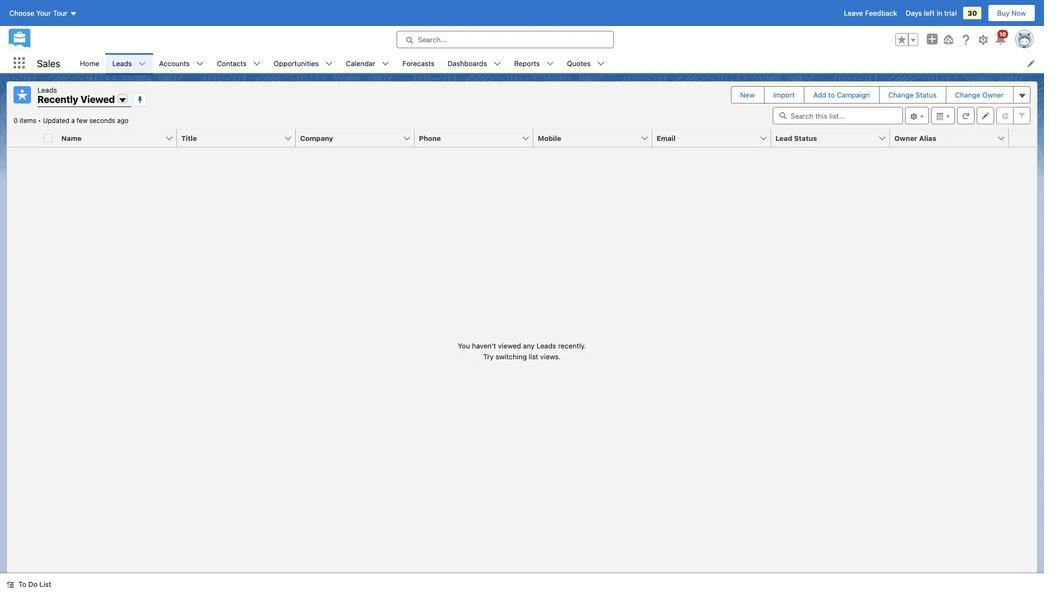 Task type: locate. For each thing, give the bounding box(es) containing it.
2 change from the left
[[955, 91, 980, 99]]

2 vertical spatial leads
[[537, 342, 556, 350]]

phone button
[[415, 129, 522, 147]]

text default image for contacts
[[253, 60, 261, 68]]

recently viewed status
[[14, 117, 43, 125]]

mobile button
[[533, 129, 640, 147]]

text default image left "to"
[[7, 582, 14, 589]]

change for change status
[[888, 91, 914, 99]]

leads down 'sales'
[[37, 86, 57, 94]]

owner inside owner alias button
[[894, 134, 917, 142]]

campaign
[[837, 91, 870, 99]]

now
[[1012, 9, 1026, 17]]

choose your tour button
[[9, 4, 78, 22]]

lead
[[776, 134, 792, 142]]

leads list item
[[106, 53, 153, 73]]

recently viewed
[[37, 94, 115, 105]]

viewed
[[81, 94, 115, 105]]

company element
[[296, 129, 421, 147]]

buy
[[997, 9, 1010, 17]]

dashboards
[[448, 59, 487, 67]]

action element
[[1009, 129, 1037, 147]]

quotes list item
[[560, 53, 611, 73]]

mobile element
[[533, 129, 659, 147]]

text default image right the contacts
[[253, 60, 261, 68]]

1 horizontal spatial leads
[[112, 59, 132, 67]]

accounts
[[159, 59, 190, 67]]

contacts list item
[[210, 53, 267, 73]]

new
[[740, 91, 755, 99]]

text default image right quotes
[[597, 60, 605, 68]]

quotes
[[567, 59, 591, 67]]

0 vertical spatial leads
[[112, 59, 132, 67]]

0 horizontal spatial change
[[888, 91, 914, 99]]

none search field inside recently viewed|leads|list view element
[[773, 107, 903, 125]]

title button
[[177, 129, 284, 147]]

name
[[61, 134, 82, 142]]

text default image inside the quotes list item
[[597, 60, 605, 68]]

owner
[[982, 91, 1004, 99], [894, 134, 917, 142]]

text default image down search... button
[[494, 60, 501, 68]]

0 horizontal spatial status
[[794, 134, 817, 142]]

viewed
[[498, 342, 521, 350]]

ago
[[117, 117, 129, 125]]

text default image for accounts
[[196, 60, 204, 68]]

group
[[895, 33, 918, 46]]

accounts list item
[[153, 53, 210, 73]]

leave
[[844, 9, 863, 17]]

forecasts
[[402, 59, 435, 67]]

leads inside you haven't viewed any leads recently. try switching list views.
[[537, 342, 556, 350]]

5 text default image from the left
[[546, 60, 554, 68]]

lead status element
[[771, 129, 897, 147]]

0 vertical spatial status
[[916, 91, 937, 99]]

1 vertical spatial status
[[794, 134, 817, 142]]

new button
[[732, 87, 764, 103]]

text default image inside contacts list item
[[253, 60, 261, 68]]

1 text default image from the left
[[196, 60, 204, 68]]

4 text default image from the left
[[494, 60, 501, 68]]

text default image right accounts
[[196, 60, 204, 68]]

to do list
[[18, 581, 51, 589]]

text default image inside accounts list item
[[196, 60, 204, 68]]

leads up views. in the right bottom of the page
[[537, 342, 556, 350]]

to do list button
[[0, 574, 58, 596]]

to
[[18, 581, 26, 589]]

change owner
[[955, 91, 1004, 99]]

reports link
[[508, 53, 546, 73]]

text default image inside calendar list item
[[382, 60, 389, 68]]

owner alias button
[[890, 129, 997, 147]]

text default image right reports
[[546, 60, 554, 68]]

switching
[[496, 353, 527, 361]]

text default image inside reports list item
[[546, 60, 554, 68]]

recently
[[37, 94, 78, 105]]

your
[[36, 9, 51, 17]]

home link
[[73, 53, 106, 73]]

cell
[[40, 129, 57, 147]]

0 vertical spatial owner
[[982, 91, 1004, 99]]

status for lead status
[[794, 134, 817, 142]]

tour
[[53, 9, 68, 17]]

opportunities link
[[267, 53, 325, 73]]

add to campaign
[[813, 91, 870, 99]]

leads right home link
[[112, 59, 132, 67]]

accounts link
[[153, 53, 196, 73]]

add to campaign button
[[805, 87, 879, 103]]

change status
[[888, 91, 937, 99]]

status right 'lead'
[[794, 134, 817, 142]]

haven't
[[472, 342, 496, 350]]

home
[[80, 59, 99, 67]]

items
[[19, 117, 36, 125]]

text default image
[[196, 60, 204, 68], [253, 60, 261, 68], [325, 60, 333, 68], [494, 60, 501, 68], [546, 60, 554, 68]]

owner inside change owner button
[[982, 91, 1004, 99]]

import
[[773, 91, 795, 99]]

text default image inside opportunities "list item"
[[325, 60, 333, 68]]

phone element
[[415, 129, 540, 147]]

status up alias
[[916, 91, 937, 99]]

try
[[483, 353, 494, 361]]

2 text default image from the left
[[253, 60, 261, 68]]

text default image left accounts
[[138, 60, 146, 68]]

30
[[968, 9, 977, 17]]

views.
[[540, 353, 561, 361]]

2 horizontal spatial leads
[[537, 342, 556, 350]]

import button
[[765, 87, 804, 103]]

0 items • updated a few seconds ago
[[14, 117, 129, 125]]

10 button
[[994, 30, 1008, 46]]

contacts
[[217, 59, 247, 67]]

recently viewed|leads|list view element
[[7, 81, 1038, 574]]

text default image right calendar
[[382, 60, 389, 68]]

list
[[39, 581, 51, 589]]

company button
[[296, 129, 403, 147]]

action image
[[1009, 129, 1037, 147]]

status
[[458, 341, 586, 362]]

list
[[73, 53, 1044, 73]]

text default image for opportunities
[[325, 60, 333, 68]]

forecasts link
[[396, 53, 441, 73]]

1 horizontal spatial change
[[955, 91, 980, 99]]

1 vertical spatial leads
[[37, 86, 57, 94]]

email
[[657, 134, 676, 142]]

text default image for reports
[[546, 60, 554, 68]]

title element
[[177, 129, 302, 147]]

1 horizontal spatial owner
[[982, 91, 1004, 99]]

1 vertical spatial owner
[[894, 134, 917, 142]]

recently.
[[558, 342, 586, 350]]

left
[[924, 9, 935, 17]]

3 text default image from the left
[[325, 60, 333, 68]]

Search Recently Viewed list view. search field
[[773, 107, 903, 125]]

text default image
[[138, 60, 146, 68], [382, 60, 389, 68], [597, 60, 605, 68], [7, 582, 14, 589]]

dashboards list item
[[441, 53, 508, 73]]

choose your tour
[[9, 9, 68, 17]]

text default image for calendar
[[382, 60, 389, 68]]

status for change status
[[916, 91, 937, 99]]

text default image inside dashboards list item
[[494, 60, 501, 68]]

status containing you haven't viewed any leads recently.
[[458, 341, 586, 362]]

change up owner alias
[[888, 91, 914, 99]]

0 horizontal spatial leads
[[37, 86, 57, 94]]

change up owner alias element
[[955, 91, 980, 99]]

0 horizontal spatial owner
[[894, 134, 917, 142]]

text default image inside leads list item
[[138, 60, 146, 68]]

status
[[916, 91, 937, 99], [794, 134, 817, 142]]

text default image for dashboards
[[494, 60, 501, 68]]

None search field
[[773, 107, 903, 125]]

1 change from the left
[[888, 91, 914, 99]]

leads
[[112, 59, 132, 67], [37, 86, 57, 94], [537, 342, 556, 350]]

text default image left calendar
[[325, 60, 333, 68]]

change
[[888, 91, 914, 99], [955, 91, 980, 99]]

1 horizontal spatial status
[[916, 91, 937, 99]]

leave feedback
[[844, 9, 897, 17]]



Task type: describe. For each thing, give the bounding box(es) containing it.
you
[[458, 342, 470, 350]]

a
[[71, 117, 75, 125]]

sales
[[37, 57, 60, 69]]

text default image for leads
[[138, 60, 146, 68]]

days left in trial
[[906, 9, 957, 17]]

calendar link
[[339, 53, 382, 73]]

leave feedback link
[[844, 9, 897, 17]]

email button
[[652, 129, 759, 147]]

10
[[1000, 31, 1006, 37]]

list containing home
[[73, 53, 1044, 73]]

owner alias element
[[890, 129, 1015, 147]]

leads inside leads link
[[112, 59, 132, 67]]

search...
[[418, 36, 447, 44]]

alias
[[919, 134, 936, 142]]

owner alias
[[894, 134, 936, 142]]

email element
[[652, 129, 778, 147]]

buy now button
[[988, 4, 1035, 22]]

do
[[28, 581, 37, 589]]

change for change owner
[[955, 91, 980, 99]]

change status button
[[880, 87, 945, 103]]

any
[[523, 342, 535, 350]]

updated
[[43, 117, 69, 125]]

in
[[937, 9, 942, 17]]

days
[[906, 9, 922, 17]]

change owner button
[[947, 87, 1013, 103]]

item number element
[[7, 129, 40, 147]]

0
[[14, 117, 18, 125]]

feedback
[[865, 9, 897, 17]]

list
[[529, 353, 538, 361]]

contacts link
[[210, 53, 253, 73]]

leads link
[[106, 53, 138, 73]]

•
[[38, 117, 41, 125]]

opportunities
[[274, 59, 319, 67]]

you haven't viewed any leads recently. try switching list views.
[[458, 342, 586, 361]]

lead status button
[[771, 129, 878, 147]]

trial
[[944, 9, 957, 17]]

choose
[[9, 9, 34, 17]]

buy now
[[997, 9, 1026, 17]]

phone
[[419, 134, 441, 142]]

cell inside recently viewed|leads|list view element
[[40, 129, 57, 147]]

company
[[300, 134, 333, 142]]

text default image inside to do list button
[[7, 582, 14, 589]]

calendar list item
[[339, 53, 396, 73]]

name button
[[57, 129, 165, 147]]

seconds
[[89, 117, 115, 125]]

mobile
[[538, 134, 561, 142]]

text default image for quotes
[[597, 60, 605, 68]]

add
[[813, 91, 826, 99]]

to
[[828, 91, 835, 99]]

title
[[181, 134, 197, 142]]

opportunities list item
[[267, 53, 339, 73]]

calendar
[[346, 59, 375, 67]]

lead status
[[776, 134, 817, 142]]

search... button
[[397, 31, 614, 48]]

dashboards link
[[441, 53, 494, 73]]

item number image
[[7, 129, 40, 147]]

reports
[[514, 59, 540, 67]]

few
[[77, 117, 88, 125]]

reports list item
[[508, 53, 560, 73]]

quotes link
[[560, 53, 597, 73]]

status inside recently viewed|leads|list view element
[[458, 341, 586, 362]]

name element
[[57, 129, 183, 147]]



Task type: vqa. For each thing, say whether or not it's contained in the screenshot.
The Left
yes



